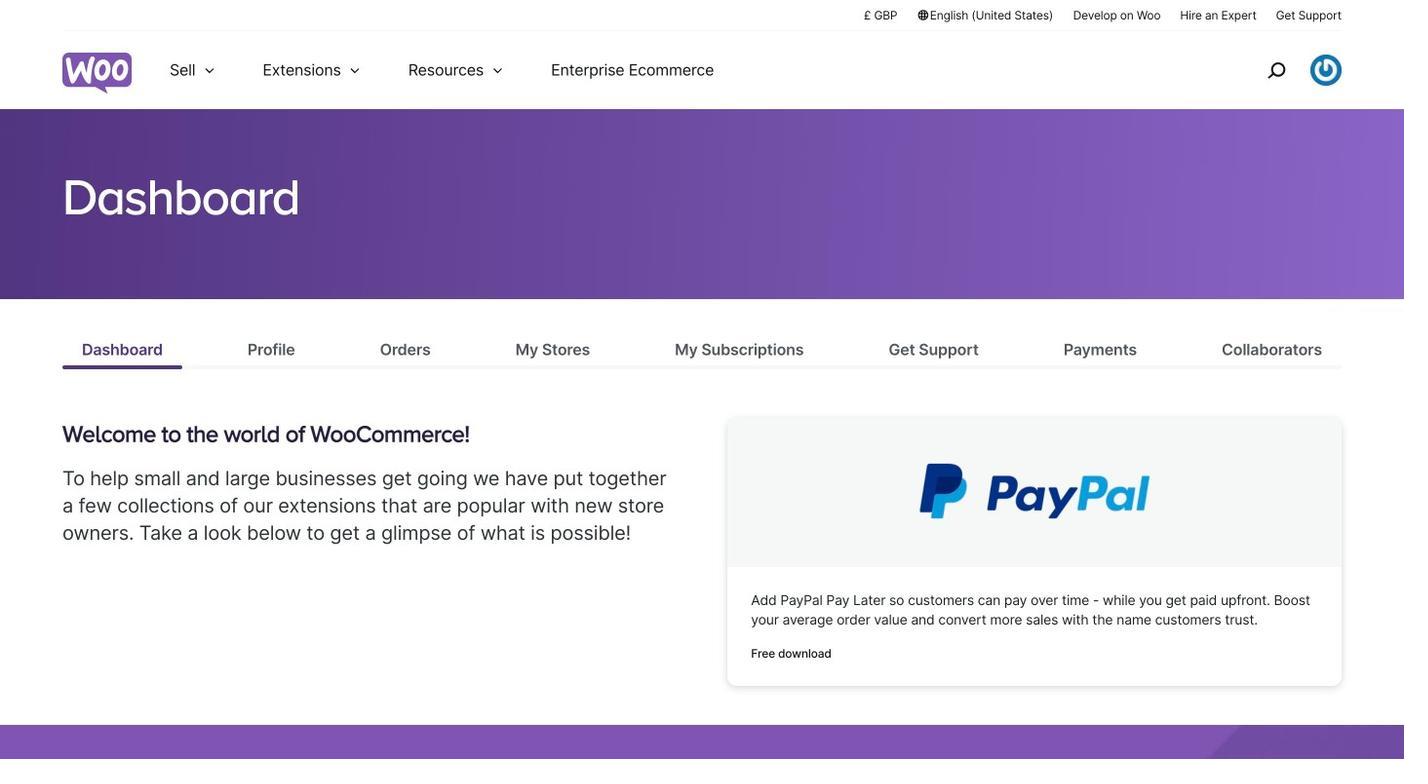 Task type: describe. For each thing, give the bounding box(es) containing it.
service navigation menu element
[[1226, 39, 1342, 102]]

open account menu image
[[1311, 55, 1342, 86]]



Task type: vqa. For each thing, say whether or not it's contained in the screenshot.
Grow Your Business
no



Task type: locate. For each thing, give the bounding box(es) containing it.
search image
[[1261, 55, 1292, 86]]



